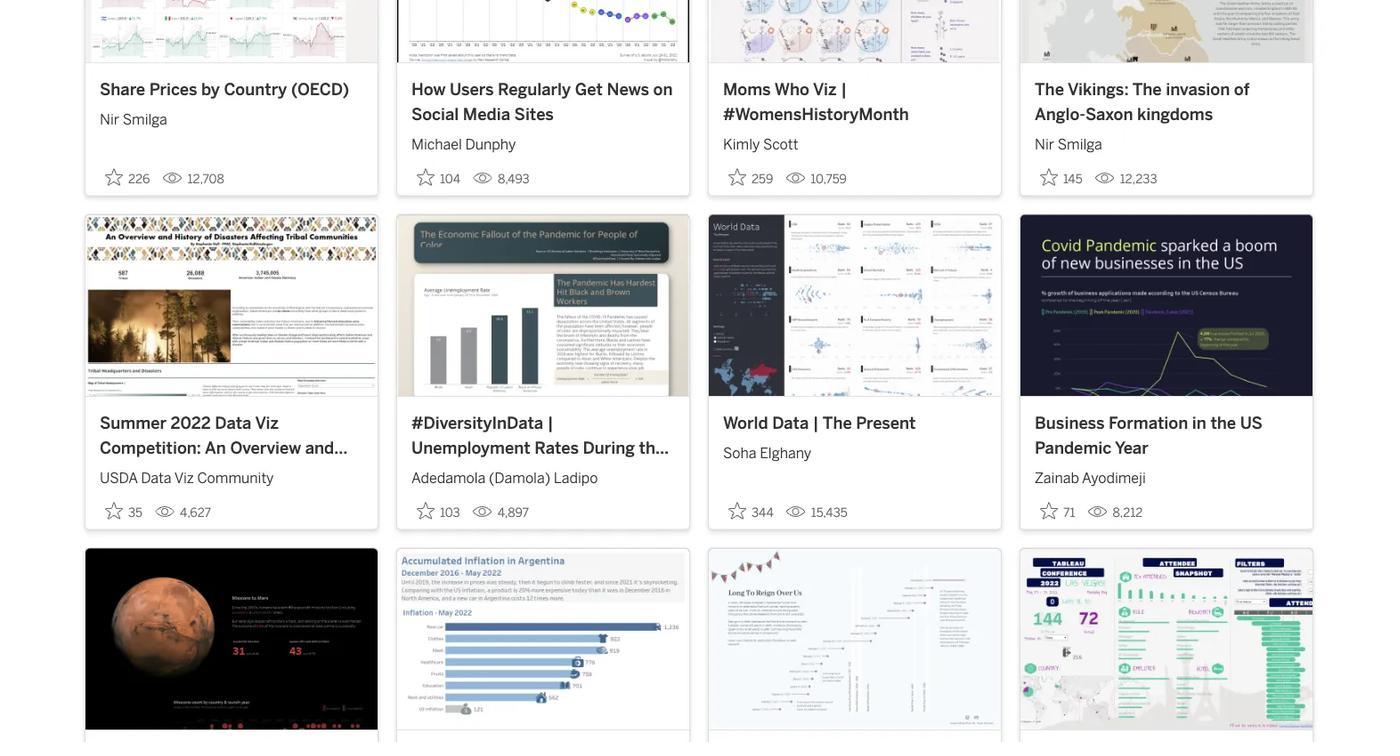 Task type: describe. For each thing, give the bounding box(es) containing it.
344
[[752, 506, 774, 521]]

during
[[583, 438, 635, 458]]

disasters
[[181, 463, 253, 482]]

share prices by country (oecd)
[[100, 80, 349, 99]]

viz inside summer 2022 data viz competition: an overview and history of disasters affecting tribal communities
[[255, 414, 279, 433]]

4,627
[[180, 506, 211, 521]]

michael dunphy link
[[411, 127, 675, 155]]

add favorite button for summer 2022 data viz competition: an overview and history of disasters affecting tribal communities
[[100, 497, 148, 526]]

71
[[1063, 506, 1075, 521]]

2 horizontal spatial the
[[1132, 80, 1162, 99]]

data inside summer 2022 data viz competition: an overview and history of disasters affecting tribal communities
[[215, 414, 251, 433]]

#womenshistorymonth
[[723, 104, 909, 124]]

| inside "link"
[[813, 414, 819, 433]]

add favorite button for world data | the present
[[723, 497, 779, 526]]

viz for |
[[813, 80, 837, 99]]

15,435 views element
[[779, 499, 855, 528]]

saxon
[[1085, 104, 1133, 124]]

moms who viz | #womenshistorymonth link
[[723, 78, 987, 127]]

smilga‬‎ for vikings:
[[1058, 136, 1102, 153]]

pandemic inside #diversityindata | unemployment rates during the covid19 pandemic
[[484, 463, 561, 482]]

‫nir for share prices by country (oecd)
[[100, 111, 119, 128]]

smilga‬‎ for prices
[[123, 111, 167, 128]]

business
[[1035, 414, 1105, 433]]

who
[[775, 80, 809, 99]]

103
[[440, 506, 460, 521]]

an
[[205, 438, 226, 458]]

moms who viz | #womenshistorymonth
[[723, 80, 909, 124]]

competition:
[[100, 438, 201, 458]]

in
[[1192, 414, 1207, 433]]

on
[[653, 80, 673, 99]]

overview
[[230, 438, 301, 458]]

add favorite button for share prices by country (oecd)
[[100, 163, 155, 192]]

share prices by country (oecd) link
[[100, 78, 363, 102]]

how users regularly get news on social media sites
[[411, 80, 673, 124]]

pandemic inside business formation in the us pandemic year
[[1035, 438, 1112, 458]]

michael
[[411, 136, 462, 153]]

adedamola (damola) ladipo
[[411, 470, 598, 487]]

104
[[440, 172, 460, 187]]

8,493 views element
[[466, 165, 537, 194]]

‫nir smilga‬‎ for share
[[100, 111, 167, 128]]

10,759 views element
[[779, 165, 854, 194]]

zainab ayodimeji link
[[1035, 460, 1298, 489]]

soha
[[723, 445, 757, 462]]

#diversityindata | unemployment rates during the covid19 pandemic link
[[411, 412, 675, 482]]

usda data viz community
[[100, 470, 274, 487]]

unemployment
[[411, 438, 530, 458]]

tribal
[[100, 487, 143, 507]]

12,233
[[1120, 172, 1157, 187]]

35
[[128, 506, 143, 521]]

145
[[1063, 172, 1083, 187]]

add favorite button for business formation in the us pandemic year
[[1035, 497, 1081, 526]]

formation
[[1109, 414, 1188, 433]]

ayodimeji
[[1082, 470, 1146, 487]]

#diversityindata
[[411, 414, 543, 433]]

Add Favorite button
[[1035, 163, 1088, 192]]

summer 2022 data viz competition: an overview and history of disasters affecting tribal communities
[[100, 414, 334, 507]]

how users regularly get news on social media sites link
[[411, 78, 675, 127]]

business formation in the us pandemic year link
[[1035, 412, 1298, 460]]

communities
[[147, 487, 251, 507]]

add favorite button for #diversityindata | unemployment rates during the covid19 pandemic
[[411, 497, 465, 526]]

‫nir smilga‬‎ link for invasion
[[1035, 127, 1298, 155]]

4,897 views element
[[465, 499, 536, 528]]

anglo-
[[1035, 104, 1085, 124]]

us
[[1240, 414, 1263, 433]]

business formation in the us pandemic year
[[1035, 414, 1263, 458]]

social
[[411, 104, 459, 124]]

community
[[197, 470, 274, 487]]

the vikings: the invasion of anglo-saxon kingdoms
[[1035, 80, 1250, 124]]

kimly scott
[[723, 136, 798, 153]]

rates
[[534, 438, 579, 458]]

8,493
[[498, 172, 530, 187]]

data for usda data viz community
[[141, 470, 172, 487]]

scott
[[763, 136, 798, 153]]

data for world data | the present
[[772, 414, 809, 433]]

(oecd)
[[291, 80, 349, 99]]

the inside #diversityindata | unemployment rates during the covid19 pandemic
[[639, 438, 665, 458]]

1 horizontal spatial the
[[1035, 80, 1064, 99]]



Task type: vqa. For each thing, say whether or not it's contained in the screenshot.


Task type: locate. For each thing, give the bounding box(es) containing it.
viz inside moms who viz | #womenshistorymonth
[[813, 80, 837, 99]]

add favorite button down zainab
[[1035, 497, 1081, 526]]

12,708
[[187, 172, 224, 187]]

| up #womenshistorymonth
[[841, 80, 847, 99]]

‫nir smilga‬‎ down anglo-
[[1035, 136, 1102, 153]]

prices
[[149, 80, 197, 99]]

‫nir down anglo-
[[1035, 136, 1054, 153]]

‫nir smilga‬‎
[[100, 111, 167, 128], [1035, 136, 1102, 153]]

the inside business formation in the us pandemic year
[[1211, 414, 1236, 433]]

‫nir down share
[[100, 111, 119, 128]]

the
[[1035, 80, 1064, 99], [1132, 80, 1162, 99], [823, 414, 852, 433]]

‫nir smilga‬‎ link down 'share prices by country (oecd)'
[[100, 102, 363, 131]]

usda
[[100, 470, 138, 487]]

viz for community
[[174, 470, 194, 487]]

sites
[[514, 104, 554, 124]]

0 horizontal spatial the
[[639, 438, 665, 458]]

world data | the present link
[[723, 412, 987, 436]]

2 horizontal spatial viz
[[813, 80, 837, 99]]

0 horizontal spatial the
[[823, 414, 852, 433]]

and
[[305, 438, 334, 458]]

226
[[128, 172, 150, 187]]

12,233 views element
[[1088, 165, 1164, 194]]

elghany
[[760, 445, 812, 462]]

media
[[463, 104, 510, 124]]

viz up #womenshistorymonth
[[813, 80, 837, 99]]

add favorite button down soha
[[723, 497, 779, 526]]

1 vertical spatial pandemic
[[484, 463, 561, 482]]

add favorite button left 12,708
[[100, 163, 155, 192]]

the up kingdoms
[[1132, 80, 1162, 99]]

data inside world data | the present "link"
[[772, 414, 809, 433]]

1 horizontal spatial ‫nir smilga‬‎
[[1035, 136, 1102, 153]]

news
[[607, 80, 649, 99]]

1 horizontal spatial ‫nir
[[1035, 136, 1054, 153]]

soha elghany link
[[723, 436, 987, 464]]

0 vertical spatial the
[[1211, 414, 1236, 433]]

0 horizontal spatial ‫nir smilga‬‎ link
[[100, 102, 363, 131]]

1 horizontal spatial pandemic
[[1035, 438, 1112, 458]]

ladipo
[[554, 470, 598, 487]]

of down competition:
[[161, 463, 176, 482]]

vikings:
[[1068, 80, 1129, 99]]

add favorite button down the michael on the left top of the page
[[411, 163, 466, 192]]

workbook thumbnail image
[[85, 0, 378, 63], [397, 0, 689, 63], [709, 0, 1001, 63], [1021, 0, 1313, 63], [85, 215, 378, 396], [397, 215, 689, 396], [709, 215, 1001, 396], [1021, 215, 1313, 396], [85, 549, 378, 730], [397, 549, 689, 730], [709, 549, 1001, 730], [1021, 549, 1313, 730]]

users
[[450, 80, 494, 99]]

regularly
[[498, 80, 571, 99]]

world
[[723, 414, 768, 433]]

add favorite button down adedamola
[[411, 497, 465, 526]]

add favorite button containing 71
[[1035, 497, 1081, 526]]

1 vertical spatial smilga‬‎
[[1058, 136, 1102, 153]]

the right during
[[639, 438, 665, 458]]

0 horizontal spatial smilga‬‎
[[123, 111, 167, 128]]

add favorite button containing 103
[[411, 497, 465, 526]]

covid19
[[411, 463, 480, 482]]

the
[[1211, 414, 1236, 433], [639, 438, 665, 458]]

12,708 views element
[[155, 165, 231, 194]]

of right invasion
[[1234, 80, 1250, 99]]

| inside moms who viz | #womenshistorymonth
[[841, 80, 847, 99]]

15,435
[[811, 506, 848, 521]]

the inside "link"
[[823, 414, 852, 433]]

1 horizontal spatial data
[[215, 414, 251, 433]]

1 horizontal spatial viz
[[255, 414, 279, 433]]

the up soha elghany link
[[823, 414, 852, 433]]

0 vertical spatial ‫nir smilga‬‎
[[100, 111, 167, 128]]

smilga‬‎ down share
[[123, 111, 167, 128]]

2 horizontal spatial data
[[772, 414, 809, 433]]

summer 2022 data viz competition: an overview and history of disasters affecting tribal communities link
[[100, 412, 363, 507]]

how
[[411, 80, 446, 99]]

get
[[575, 80, 603, 99]]

0 horizontal spatial |
[[547, 414, 554, 433]]

usda data viz community link
[[100, 460, 363, 489]]

affecting
[[257, 463, 328, 482]]

michael dunphy
[[411, 136, 516, 153]]

‫nir smilga‬‎ link down kingdoms
[[1035, 127, 1298, 155]]

viz up communities
[[174, 470, 194, 487]]

kingdoms
[[1137, 104, 1213, 124]]

0 horizontal spatial of
[[161, 463, 176, 482]]

‫nir smilga‬‎ link
[[100, 102, 363, 131], [1035, 127, 1298, 155]]

country
[[224, 80, 287, 99]]

2022
[[171, 414, 211, 433]]

dunphy
[[465, 136, 516, 153]]

zainab ayodimeji
[[1035, 470, 1146, 487]]

0 vertical spatial smilga‬‎
[[123, 111, 167, 128]]

add favorite button down the usda
[[100, 497, 148, 526]]

of inside the vikings: the invasion of anglo-saxon kingdoms
[[1234, 80, 1250, 99]]

1 horizontal spatial the
[[1211, 414, 1236, 433]]

the up anglo-
[[1035, 80, 1064, 99]]

kimly
[[723, 136, 760, 153]]

year
[[1115, 438, 1149, 458]]

zainab
[[1035, 470, 1079, 487]]

data
[[215, 414, 251, 433], [772, 414, 809, 433], [141, 470, 172, 487]]

Add Favorite button
[[100, 163, 155, 192], [411, 163, 466, 192], [100, 497, 148, 526], [411, 497, 465, 526], [723, 497, 779, 526], [1035, 497, 1081, 526]]

the right in
[[1211, 414, 1236, 433]]

pandemic
[[1035, 438, 1112, 458], [484, 463, 561, 482]]

259
[[752, 172, 773, 187]]

#diversityindata | unemployment rates during the covid19 pandemic
[[411, 414, 665, 482]]

history
[[100, 463, 157, 482]]

kimly scott link
[[723, 127, 987, 155]]

1 horizontal spatial of
[[1234, 80, 1250, 99]]

share
[[100, 80, 145, 99]]

1 vertical spatial the
[[639, 438, 665, 458]]

data inside usda data viz community link
[[141, 470, 172, 487]]

the vikings: the invasion of anglo-saxon kingdoms link
[[1035, 78, 1298, 127]]

0 vertical spatial pandemic
[[1035, 438, 1112, 458]]

4,627 views element
[[148, 499, 218, 528]]

moms
[[723, 80, 771, 99]]

add favorite button containing 344
[[723, 497, 779, 526]]

0 vertical spatial of
[[1234, 80, 1250, 99]]

8,212 views element
[[1081, 499, 1150, 528]]

of inside summer 2022 data viz competition: an overview and history of disasters affecting tribal communities
[[161, 463, 176, 482]]

data up an
[[215, 414, 251, 433]]

0 horizontal spatial pandemic
[[484, 463, 561, 482]]

| up soha elghany link
[[813, 414, 819, 433]]

1 vertical spatial viz
[[255, 414, 279, 433]]

(damola)
[[489, 470, 550, 487]]

1 horizontal spatial smilga‬‎
[[1058, 136, 1102, 153]]

invasion
[[1166, 80, 1230, 99]]

‫nir for the vikings: the invasion of anglo-saxon kingdoms
[[1035, 136, 1054, 153]]

soha elghany
[[723, 445, 812, 462]]

present
[[856, 414, 916, 433]]

adedamola
[[411, 470, 486, 487]]

0 horizontal spatial ‫nir
[[100, 111, 119, 128]]

add favorite button containing 104
[[411, 163, 466, 192]]

| inside #diversityindata | unemployment rates during the covid19 pandemic
[[547, 414, 554, 433]]

1 horizontal spatial |
[[813, 414, 819, 433]]

1 horizontal spatial ‫nir smilga‬‎ link
[[1035, 127, 1298, 155]]

10,759
[[811, 172, 847, 187]]

data up elghany
[[772, 414, 809, 433]]

0 vertical spatial viz
[[813, 80, 837, 99]]

data down competition:
[[141, 470, 172, 487]]

|
[[841, 80, 847, 99], [547, 414, 554, 433], [813, 414, 819, 433]]

viz up overview
[[255, 414, 279, 433]]

‫nir smilga‬‎ link for country
[[100, 102, 363, 131]]

1 vertical spatial ‫nir smilga‬‎
[[1035, 136, 1102, 153]]

adedamola (damola) ladipo link
[[411, 460, 675, 489]]

8,212
[[1113, 506, 1143, 521]]

2 horizontal spatial |
[[841, 80, 847, 99]]

add favorite button containing 226
[[100, 163, 155, 192]]

0 vertical spatial ‫nir
[[100, 111, 119, 128]]

4,897
[[498, 506, 529, 521]]

1 vertical spatial ‫nir
[[1035, 136, 1054, 153]]

2 vertical spatial viz
[[174, 470, 194, 487]]

1 vertical spatial of
[[161, 463, 176, 482]]

0 horizontal spatial ‫nir smilga‬‎
[[100, 111, 167, 128]]

add favorite button containing 35
[[100, 497, 148, 526]]

add favorite button for how users regularly get news on social media sites
[[411, 163, 466, 192]]

summer
[[100, 414, 167, 433]]

world data | the present
[[723, 414, 916, 433]]

‫nir smilga‬‎ for the
[[1035, 136, 1102, 153]]

Add Favorite button
[[723, 163, 779, 192]]

0 horizontal spatial viz
[[174, 470, 194, 487]]

0 horizontal spatial data
[[141, 470, 172, 487]]

viz
[[813, 80, 837, 99], [255, 414, 279, 433], [174, 470, 194, 487]]

‫nir smilga‬‎ down share
[[100, 111, 167, 128]]

| up rates
[[547, 414, 554, 433]]

smilga‬‎
[[123, 111, 167, 128], [1058, 136, 1102, 153]]

by
[[201, 80, 220, 99]]

smilga‬‎ up 145
[[1058, 136, 1102, 153]]



